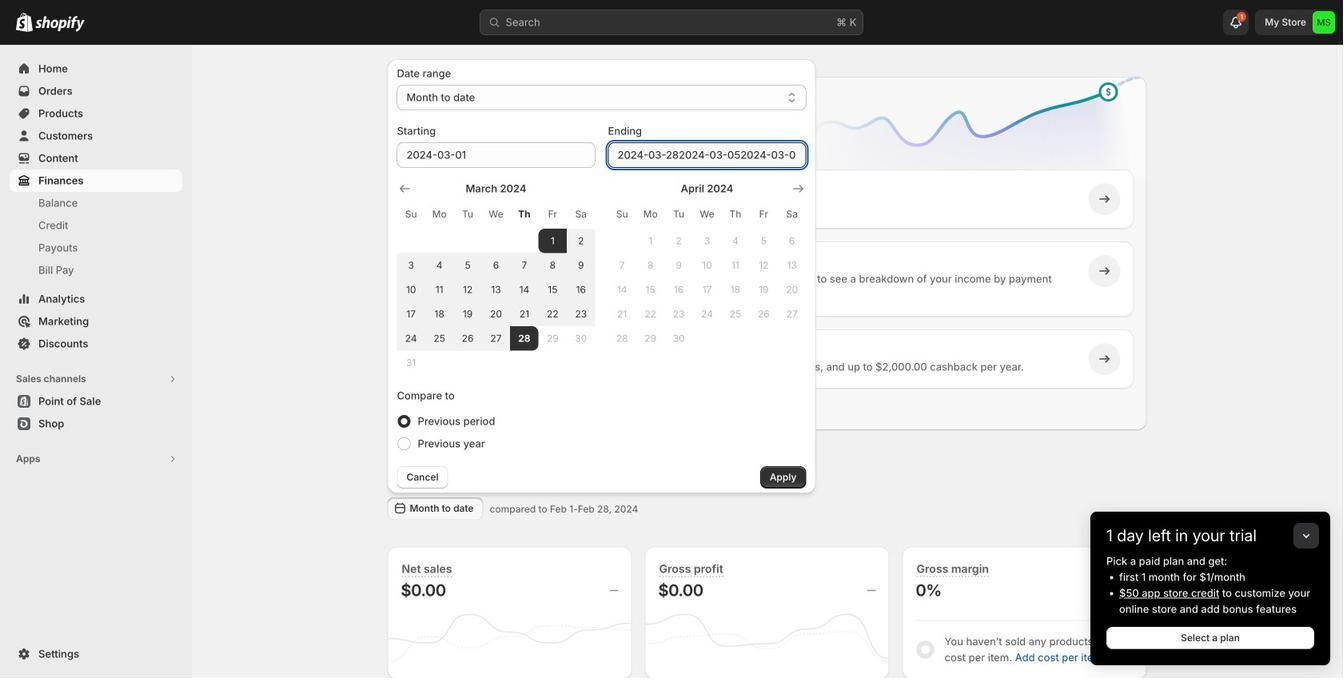 Task type: vqa. For each thing, say whether or not it's contained in the screenshot.
YYYY-MM-DD text field
no



Task type: describe. For each thing, give the bounding box(es) containing it.
tuesday element for monday "element" related to first grid from right sunday element
[[665, 200, 693, 229]]

monday element for first grid from right sunday element
[[637, 200, 665, 229]]

wednesday element for tuesday element related to monday "element" related to first grid from right sunday element
[[693, 200, 722, 229]]

sunday element for second grid from right
[[397, 200, 425, 229]]

wednesday element for monday "element" associated with sunday element related to second grid from right's tuesday element
[[482, 200, 510, 229]]

thursday element for "saturday" element corresponding to first grid from right
[[722, 200, 750, 229]]

friday element for second grid from right "saturday" element
[[539, 200, 567, 229]]

shopify image
[[35, 16, 85, 32]]

tuesday element for monday "element" associated with sunday element related to second grid from right
[[454, 200, 482, 229]]

2 grid from the left
[[608, 181, 807, 351]]

1 grid from the left
[[397, 181, 596, 375]]

saturday element for first grid from right
[[778, 200, 807, 229]]



Task type: locate. For each thing, give the bounding box(es) containing it.
1 wednesday element from the left
[[482, 200, 510, 229]]

set up shopify payments image
[[422, 263, 438, 279]]

1 sunday element from the left
[[397, 200, 425, 229]]

0 horizontal spatial monday element
[[425, 200, 454, 229]]

my store image
[[1313, 11, 1336, 34]]

0 horizontal spatial friday element
[[539, 200, 567, 229]]

2 tuesday element from the left
[[665, 200, 693, 229]]

1 horizontal spatial saturday element
[[778, 200, 807, 229]]

1 horizontal spatial monday element
[[637, 200, 665, 229]]

1 friday element from the left
[[539, 200, 567, 229]]

0 horizontal spatial wednesday element
[[482, 200, 510, 229]]

sunday element
[[397, 200, 425, 229], [608, 200, 637, 229]]

2 monday element from the left
[[637, 200, 665, 229]]

2 thursday element from the left
[[722, 200, 750, 229]]

1 horizontal spatial grid
[[608, 181, 807, 351]]

shopify image
[[16, 13, 33, 32]]

monday element for sunday element related to second grid from right
[[425, 200, 454, 229]]

0 horizontal spatial saturday element
[[567, 200, 596, 229]]

line chart image
[[784, 74, 1151, 205]]

monday element
[[425, 200, 454, 229], [637, 200, 665, 229]]

grid
[[397, 181, 596, 375], [608, 181, 807, 351]]

1 horizontal spatial friday element
[[750, 200, 778, 229]]

0 horizontal spatial sunday element
[[397, 200, 425, 229]]

thursday element
[[510, 200, 539, 229], [722, 200, 750, 229]]

2 sunday element from the left
[[608, 200, 637, 229]]

0 horizontal spatial thursday element
[[510, 200, 539, 229]]

tuesday element
[[454, 200, 482, 229], [665, 200, 693, 229]]

2 wednesday element from the left
[[693, 200, 722, 229]]

None text field
[[397, 142, 596, 168], [608, 142, 807, 168], [397, 142, 596, 168], [608, 142, 807, 168]]

1 horizontal spatial sunday element
[[608, 200, 637, 229]]

friday element
[[539, 200, 567, 229], [750, 200, 778, 229]]

0 horizontal spatial tuesday element
[[454, 200, 482, 229]]

select a plan image
[[422, 191, 438, 207]]

1 tuesday element from the left
[[454, 200, 482, 229]]

sunday element for first grid from right
[[608, 200, 637, 229]]

1 thursday element from the left
[[510, 200, 539, 229]]

2 saturday element from the left
[[778, 200, 807, 229]]

friday element for "saturday" element corresponding to first grid from right
[[750, 200, 778, 229]]

0 horizontal spatial grid
[[397, 181, 596, 375]]

thursday element for second grid from right "saturday" element
[[510, 200, 539, 229]]

saturday element
[[567, 200, 596, 229], [778, 200, 807, 229]]

1 monday element from the left
[[425, 200, 454, 229]]

1 horizontal spatial wednesday element
[[693, 200, 722, 229]]

1 horizontal spatial thursday element
[[722, 200, 750, 229]]

2 friday element from the left
[[750, 200, 778, 229]]

1 horizontal spatial tuesday element
[[665, 200, 693, 229]]

wednesday element
[[482, 200, 510, 229], [693, 200, 722, 229]]

saturday element for second grid from right
[[567, 200, 596, 229]]

1 saturday element from the left
[[567, 200, 596, 229]]



